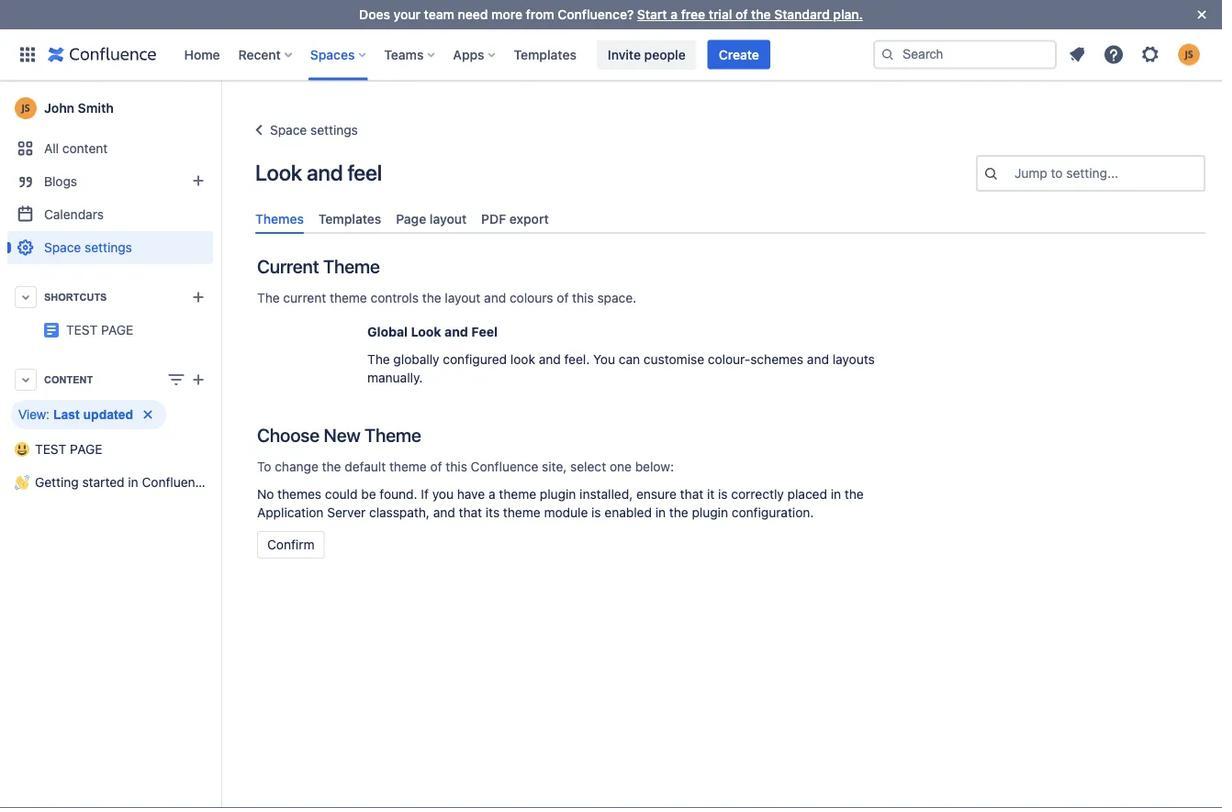 Task type: locate. For each thing, give the bounding box(es) containing it.
in right started
[[128, 475, 138, 490]]

spaces button
[[305, 40, 373, 69]]

0 vertical spatial layout
[[430, 211, 467, 226]]

space settings down calendars
[[44, 240, 132, 255]]

test page link down shortcuts dropdown button
[[66, 323, 133, 338]]

0 horizontal spatial this
[[446, 460, 467, 475]]

confluence
[[471, 460, 538, 475], [142, 475, 210, 490]]

be
[[361, 487, 376, 502]]

the down ensure
[[669, 506, 688, 521]]

updated
[[83, 408, 133, 422]]

its
[[486, 506, 500, 521]]

page down view: last updated
[[70, 442, 102, 457]]

settings up look and feel
[[310, 123, 358, 138]]

this left space.
[[572, 291, 594, 306]]

started
[[82, 475, 124, 490]]

0 horizontal spatial templates link
[[311, 204, 389, 234]]

configured
[[443, 352, 507, 367]]

theme up default on the bottom left of the page
[[365, 424, 421, 446]]

close image
[[1191, 4, 1213, 26]]

teams
[[384, 47, 424, 62]]

plugin down the it
[[692, 506, 728, 521]]

a
[[671, 7, 678, 22], [488, 487, 495, 502]]

plugin up module
[[540, 487, 576, 502]]

confluence image
[[48, 44, 157, 66], [48, 44, 157, 66]]

1 vertical spatial templates link
[[311, 204, 389, 234]]

layout inside page layout 'link'
[[430, 211, 467, 226]]

0 vertical spatial theme
[[323, 255, 380, 277]]

export
[[509, 211, 549, 226]]

test page link up change view image
[[7, 314, 281, 347]]

test page
[[213, 315, 281, 331], [66, 323, 133, 338], [35, 442, 102, 457]]

space settings link
[[248, 119, 358, 141], [7, 231, 213, 264]]

page down 'current'
[[248, 315, 281, 331]]

standard
[[774, 7, 830, 22]]

1 horizontal spatial plugin
[[692, 506, 728, 521]]

invite people button
[[597, 40, 697, 69]]

colour-
[[708, 352, 750, 367]]

help icon image
[[1103, 44, 1125, 66]]

0 horizontal spatial in
[[128, 475, 138, 490]]

space settings inside the space element
[[44, 240, 132, 255]]

1 vertical spatial settings
[[85, 240, 132, 255]]

1 vertical spatial space settings link
[[7, 231, 213, 264]]

customise
[[644, 352, 704, 367]]

is right the it
[[718, 487, 728, 502]]

2 horizontal spatial in
[[831, 487, 841, 502]]

:wave: image
[[15, 476, 29, 490]]

global element
[[11, 29, 869, 80]]

the up manually.
[[367, 352, 390, 367]]

0 horizontal spatial a
[[488, 487, 495, 502]]

people
[[644, 47, 686, 62]]

start a free trial of the standard plan. link
[[637, 7, 863, 22]]

blogs
[[44, 174, 77, 189]]

create a page image
[[187, 369, 209, 391]]

that
[[680, 487, 704, 502], [459, 506, 482, 521]]

the up could
[[322, 460, 341, 475]]

0 vertical spatial of
[[735, 7, 748, 22]]

content button
[[7, 364, 213, 397]]

1 vertical spatial a
[[488, 487, 495, 502]]

theme
[[323, 255, 380, 277], [365, 424, 421, 446]]

0 vertical spatial that
[[680, 487, 704, 502]]

0 horizontal spatial look
[[255, 160, 302, 185]]

1 horizontal spatial a
[[671, 7, 678, 22]]

need
[[458, 7, 488, 22]]

in right "placed"
[[831, 487, 841, 502]]

theme up the its
[[499, 487, 536, 502]]

0 horizontal spatial confluence
[[142, 475, 210, 490]]

:smiley: image
[[15, 443, 29, 457], [15, 443, 29, 457]]

confluence right started
[[142, 475, 210, 490]]

of right 'colours'
[[557, 291, 569, 306]]

0 vertical spatial space
[[270, 123, 307, 138]]

of up you
[[430, 460, 442, 475]]

the left current at the left
[[257, 291, 280, 306]]

spaces
[[310, 47, 355, 62]]

0 horizontal spatial the
[[257, 291, 280, 306]]

1 horizontal spatial look
[[411, 325, 441, 340]]

:wave: image
[[15, 476, 29, 490]]

the inside the globally configured look and feel. you can customise colour-schemes and layouts manually.
[[367, 352, 390, 367]]

home
[[184, 47, 220, 62]]

templates link down feel
[[311, 204, 389, 234]]

0 horizontal spatial plugin
[[540, 487, 576, 502]]

Search field
[[873, 40, 1057, 69]]

add shortcut image
[[187, 286, 209, 308]]

1 vertical spatial theme
[[365, 424, 421, 446]]

1 horizontal spatial the
[[367, 352, 390, 367]]

john smith link
[[7, 90, 213, 127]]

settings down calendars link on the top left
[[85, 240, 132, 255]]

test page link
[[7, 314, 281, 347], [66, 323, 133, 338], [7, 433, 213, 466]]

settings inside the space element
[[85, 240, 132, 255]]

2 vertical spatial of
[[430, 460, 442, 475]]

space settings up look and feel
[[270, 123, 358, 138]]

new
[[324, 424, 360, 446]]

view:
[[18, 408, 50, 422]]

space
[[270, 123, 307, 138], [44, 240, 81, 255]]

settings icon image
[[1139, 44, 1161, 66]]

1 vertical spatial look
[[411, 325, 441, 340]]

a for start
[[671, 7, 678, 22]]

1 horizontal spatial templates
[[514, 47, 576, 62]]

the
[[257, 291, 280, 306], [367, 352, 390, 367]]

this
[[572, 291, 594, 306], [446, 460, 467, 475]]

0 horizontal spatial space settings
[[44, 240, 132, 255]]

templates down from
[[514, 47, 576, 62]]

look up themes
[[255, 160, 302, 185]]

0 vertical spatial a
[[671, 7, 678, 22]]

space element
[[0, 81, 281, 809]]

None submit
[[257, 532, 325, 559]]

1 horizontal spatial in
[[655, 506, 666, 521]]

your profile and preferences image
[[1178, 44, 1200, 66]]

theme right the its
[[503, 506, 540, 521]]

you
[[593, 352, 615, 367]]

settings
[[310, 123, 358, 138], [85, 240, 132, 255]]

placed
[[787, 487, 827, 502]]

layout up feel
[[445, 291, 481, 306]]

1 vertical spatial plugin
[[692, 506, 728, 521]]

1 vertical spatial this
[[446, 460, 467, 475]]

view: last updated
[[18, 408, 133, 422]]

a up the its
[[488, 487, 495, 502]]

is down installed,
[[591, 506, 601, 521]]

layout
[[430, 211, 467, 226], [445, 291, 481, 306]]

feel
[[347, 160, 382, 185]]

search image
[[881, 47, 895, 62]]

test
[[213, 315, 245, 331], [66, 323, 98, 338], [35, 442, 66, 457]]

1 horizontal spatial this
[[572, 291, 594, 306]]

0 vertical spatial space settings
[[270, 123, 358, 138]]

1 horizontal spatial space
[[270, 123, 307, 138]]

templates link down from
[[508, 40, 582, 69]]

test page down 'current'
[[213, 315, 281, 331]]

space down calendars
[[44, 240, 81, 255]]

0 horizontal spatial is
[[591, 506, 601, 521]]

recent
[[238, 47, 281, 62]]

1 horizontal spatial that
[[680, 487, 704, 502]]

1 vertical spatial space settings
[[44, 240, 132, 255]]

you
[[432, 487, 454, 502]]

1 vertical spatial templates
[[319, 211, 381, 226]]

space settings link down calendars
[[7, 231, 213, 264]]

0 vertical spatial space settings link
[[248, 119, 358, 141]]

create link
[[708, 40, 770, 69]]

0 vertical spatial settings
[[310, 123, 358, 138]]

that left the it
[[680, 487, 704, 502]]

collapse sidebar image
[[200, 90, 241, 127]]

all
[[44, 141, 59, 156]]

below:
[[635, 460, 674, 475]]

test page for test page link over change view image
[[213, 315, 281, 331]]

tab list
[[248, 204, 1213, 234]]

themes link
[[248, 204, 311, 234]]

the right trial
[[751, 7, 771, 22]]

banner
[[0, 29, 1222, 81]]

this up you
[[446, 460, 467, 475]]

1 horizontal spatial templates link
[[508, 40, 582, 69]]

create a blog image
[[187, 170, 209, 192]]

tab list containing themes
[[248, 204, 1213, 234]]

the right "placed"
[[845, 487, 864, 502]]

a inside no themes could be found. if you have a theme plugin installed, ensure that it is correctly placed in the application server classpath, and that its theme module is enabled in the plugin configuration.
[[488, 487, 495, 502]]

look
[[255, 160, 302, 185], [411, 325, 441, 340]]

application
[[257, 506, 324, 521]]

the current theme controls the layout and colours of this space.
[[257, 291, 636, 306]]

feel
[[471, 325, 498, 340]]

space settings link up look and feel
[[248, 119, 358, 141]]

look up globally at the left top of the page
[[411, 325, 441, 340]]

theme up "controls"
[[323, 255, 380, 277]]

page
[[248, 315, 281, 331], [101, 323, 133, 338], [70, 442, 102, 457]]

appswitcher icon image
[[17, 44, 39, 66]]

confluence up have at bottom left
[[471, 460, 538, 475]]

it
[[707, 487, 715, 502]]

start
[[637, 7, 667, 22]]

a left free
[[671, 7, 678, 22]]

layout right page
[[430, 211, 467, 226]]

1 vertical spatial space
[[44, 240, 81, 255]]

create
[[719, 47, 759, 62]]

feel.
[[564, 352, 590, 367]]

0 vertical spatial the
[[257, 291, 280, 306]]

1 horizontal spatial is
[[718, 487, 728, 502]]

space settings
[[270, 123, 358, 138], [44, 240, 132, 255]]

1 vertical spatial that
[[459, 506, 482, 521]]

0 horizontal spatial of
[[430, 460, 442, 475]]

confluence inside getting started in confluence link
[[142, 475, 210, 490]]

of right trial
[[735, 7, 748, 22]]

1 vertical spatial the
[[367, 352, 390, 367]]

1 horizontal spatial of
[[557, 291, 569, 306]]

the globally configured look and feel. you can customise colour-schemes and layouts manually.
[[367, 352, 875, 386]]

change
[[275, 460, 318, 475]]

current theme
[[257, 255, 380, 277]]

john smith
[[44, 101, 114, 116]]

getting started in confluence link
[[7, 466, 213, 499]]

templates down feel
[[319, 211, 381, 226]]

invite
[[608, 47, 641, 62]]

jump to setting...
[[1015, 166, 1118, 181]]

that down have at bottom left
[[459, 506, 482, 521]]

test page down shortcuts dropdown button
[[66, 323, 133, 338]]

clear view image
[[137, 404, 159, 426]]

module
[[544, 506, 588, 521]]

1 horizontal spatial confluence
[[471, 460, 538, 475]]

no themes could be found. if you have a theme plugin installed, ensure that it is correctly placed in the application server classpath, and that its theme module is enabled in the plugin configuration.
[[257, 487, 864, 521]]

1 horizontal spatial settings
[[310, 123, 358, 138]]

space up look and feel
[[270, 123, 307, 138]]

in down ensure
[[655, 506, 666, 521]]

0 vertical spatial templates
[[514, 47, 576, 62]]

0 vertical spatial templates link
[[508, 40, 582, 69]]

0 horizontal spatial settings
[[85, 240, 132, 255]]



Task type: vqa. For each thing, say whether or not it's contained in the screenshot.
help Image
no



Task type: describe. For each thing, give the bounding box(es) containing it.
invite people
[[608, 47, 686, 62]]

apps
[[453, 47, 484, 62]]

blogs link
[[7, 165, 213, 198]]

layouts
[[833, 352, 875, 367]]

does
[[359, 7, 390, 22]]

getting started in confluence
[[35, 475, 210, 490]]

one
[[610, 460, 632, 475]]

current
[[283, 291, 326, 306]]

default
[[345, 460, 386, 475]]

0 horizontal spatial space settings link
[[7, 231, 213, 264]]

schemes
[[750, 352, 803, 367]]

no
[[257, 487, 274, 502]]

calendars
[[44, 207, 104, 222]]

found.
[[380, 487, 417, 502]]

1 vertical spatial is
[[591, 506, 601, 521]]

can
[[619, 352, 640, 367]]

test page image
[[44, 323, 59, 338]]

team
[[424, 7, 454, 22]]

choose new theme
[[257, 424, 421, 446]]

2 horizontal spatial of
[[735, 7, 748, 22]]

configuration.
[[732, 506, 814, 521]]

smith
[[78, 101, 114, 116]]

the for global look and feel
[[367, 352, 390, 367]]

shortcuts
[[44, 292, 107, 303]]

1 vertical spatial layout
[[445, 291, 481, 306]]

jump
[[1015, 166, 1047, 181]]

calendars link
[[7, 198, 213, 231]]

installed,
[[580, 487, 633, 502]]

content
[[62, 141, 108, 156]]

your
[[394, 7, 421, 22]]

shortcuts button
[[7, 281, 213, 314]]

teams button
[[379, 40, 442, 69]]

colours
[[510, 291, 553, 306]]

to
[[1051, 166, 1063, 181]]

test page link up started
[[7, 433, 213, 466]]

theme up found.
[[389, 460, 427, 475]]

manually.
[[367, 371, 423, 386]]

from
[[526, 7, 554, 22]]

themes
[[277, 487, 321, 502]]

templates link inside global element
[[508, 40, 582, 69]]

1 vertical spatial of
[[557, 291, 569, 306]]

0 horizontal spatial that
[[459, 506, 482, 521]]

0 vertical spatial is
[[718, 487, 728, 502]]

the up "global look and feel"
[[422, 291, 441, 306]]

test page down last
[[35, 442, 102, 457]]

enabled
[[604, 506, 652, 521]]

look
[[510, 352, 535, 367]]

and inside no themes could be found. if you have a theme plugin installed, ensure that it is correctly placed in the application server classpath, and that its theme module is enabled in the plugin configuration.
[[433, 506, 455, 521]]

if
[[421, 487, 429, 502]]

to
[[257, 460, 271, 475]]

pdf export link
[[474, 204, 556, 234]]

1 horizontal spatial space settings
[[270, 123, 358, 138]]

the for current theme
[[257, 291, 280, 306]]

server
[[327, 506, 366, 521]]

themes
[[255, 211, 304, 226]]

home link
[[179, 40, 225, 69]]

templates inside global element
[[514, 47, 576, 62]]

john
[[44, 101, 74, 116]]

0 vertical spatial plugin
[[540, 487, 576, 502]]

getting
[[35, 475, 79, 490]]

1 horizontal spatial space settings link
[[248, 119, 358, 141]]

0 vertical spatial look
[[255, 160, 302, 185]]

apps button
[[448, 40, 503, 69]]

confluence?
[[558, 7, 634, 22]]

recent button
[[233, 40, 299, 69]]

space.
[[597, 291, 636, 306]]

content
[[44, 374, 93, 386]]

0 horizontal spatial templates
[[319, 211, 381, 226]]

0 vertical spatial this
[[572, 291, 594, 306]]

page layout link
[[389, 204, 474, 234]]

page layout
[[396, 211, 467, 226]]

banner containing home
[[0, 29, 1222, 81]]

ensure
[[636, 487, 677, 502]]

controls
[[371, 291, 419, 306]]

look and feel
[[255, 160, 382, 185]]

page down shortcuts dropdown button
[[101, 323, 133, 338]]

change view image
[[165, 369, 187, 391]]

a for have
[[488, 487, 495, 502]]

have
[[457, 487, 485, 502]]

0 horizontal spatial space
[[44, 240, 81, 255]]

free
[[681, 7, 705, 22]]

theme right current at the left
[[330, 291, 367, 306]]

pdf export
[[481, 211, 549, 226]]

globally
[[393, 352, 439, 367]]

does your team need more from confluence? start a free trial of the standard plan.
[[359, 7, 863, 22]]

plan.
[[833, 7, 863, 22]]

current
[[257, 255, 319, 277]]

test page for test page link under shortcuts dropdown button
[[66, 323, 133, 338]]

classpath,
[[369, 506, 430, 521]]

trial
[[709, 7, 732, 22]]

notification icon image
[[1066, 44, 1088, 66]]

in inside the space element
[[128, 475, 138, 490]]

global look and feel
[[367, 325, 498, 340]]

select
[[570, 460, 606, 475]]

to change the default theme of this confluence site, select one below:
[[257, 460, 674, 475]]

more
[[491, 7, 522, 22]]

all content link
[[7, 132, 213, 165]]

pdf
[[481, 211, 506, 226]]

site,
[[542, 460, 567, 475]]

Search settings text field
[[1015, 164, 1018, 183]]



